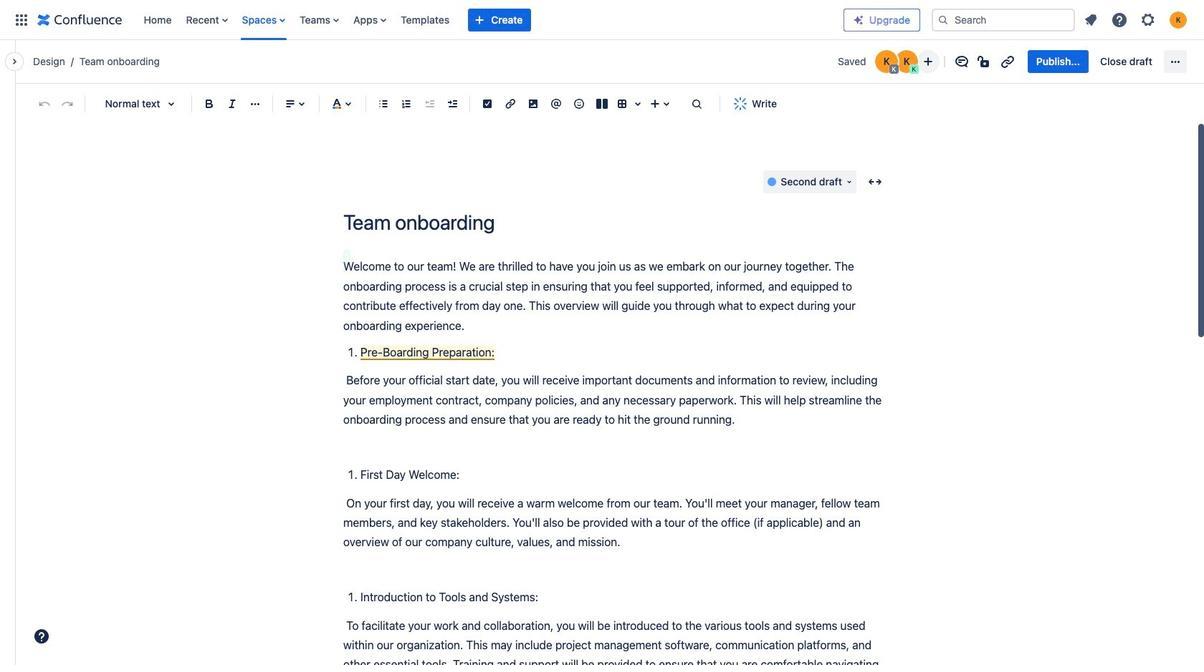 Task type: vqa. For each thing, say whether or not it's contained in the screenshot.
'Confluence' Image
yes



Task type: locate. For each thing, give the bounding box(es) containing it.
layouts image
[[594, 95, 611, 113]]

mention @ image
[[548, 95, 565, 113]]

help icon image
[[1111, 11, 1128, 28]]

your profile and preferences image
[[1170, 11, 1187, 28]]

invite to edit image
[[920, 53, 937, 70]]

appswitcher icon image
[[13, 11, 30, 28]]

1 horizontal spatial list
[[1078, 7, 1196, 33]]

list for "appswitcher icon"
[[137, 0, 844, 40]]

link ⌘k image
[[502, 95, 519, 113]]

expand sidebar image
[[0, 47, 32, 76]]

italic ⌘i image
[[224, 95, 241, 113]]

settings icon image
[[1140, 11, 1157, 28]]

action item [] image
[[479, 95, 496, 113]]

indent tab image
[[444, 95, 461, 113]]

None search field
[[932, 8, 1075, 31]]

0 horizontal spatial list
[[137, 0, 844, 40]]

make page full-width image
[[867, 174, 884, 191]]

confluence image
[[37, 11, 122, 28], [37, 11, 122, 28]]

copy link image
[[999, 53, 1016, 70]]

numbered list ⌘⇧7 image
[[398, 95, 415, 113]]

find and replace image
[[688, 95, 705, 113]]

bullet list ⌘⇧8 image
[[375, 95, 392, 113]]

banner
[[0, 0, 1204, 40]]

group
[[1028, 50, 1161, 73]]

list
[[137, 0, 844, 40], [1078, 7, 1196, 33]]

Main content area, start typing to enter text. text field
[[343, 258, 888, 666]]

list formating group
[[372, 92, 464, 115]]

global element
[[9, 0, 844, 40]]



Task type: describe. For each thing, give the bounding box(es) containing it.
notification icon image
[[1082, 11, 1100, 28]]

premium image
[[853, 14, 865, 25]]

avatar group element
[[874, 49, 920, 75]]

add image, video, or file image
[[525, 95, 542, 113]]

bold ⌘b image
[[201, 95, 218, 113]]

table ⇧⌥t image
[[614, 95, 631, 113]]

Give this page a title text field
[[343, 211, 888, 235]]

text formatting group
[[198, 92, 267, 115]]

more formatting image
[[247, 95, 264, 113]]

emoji : image
[[571, 95, 588, 113]]

table size image
[[629, 95, 647, 113]]

comment icon image
[[953, 53, 970, 70]]

search image
[[938, 14, 949, 25]]

Search field
[[932, 8, 1075, 31]]

no restrictions image
[[976, 53, 993, 70]]

list for premium "icon"
[[1078, 7, 1196, 33]]

align left image
[[282, 95, 299, 113]]

more image
[[1167, 53, 1184, 70]]



